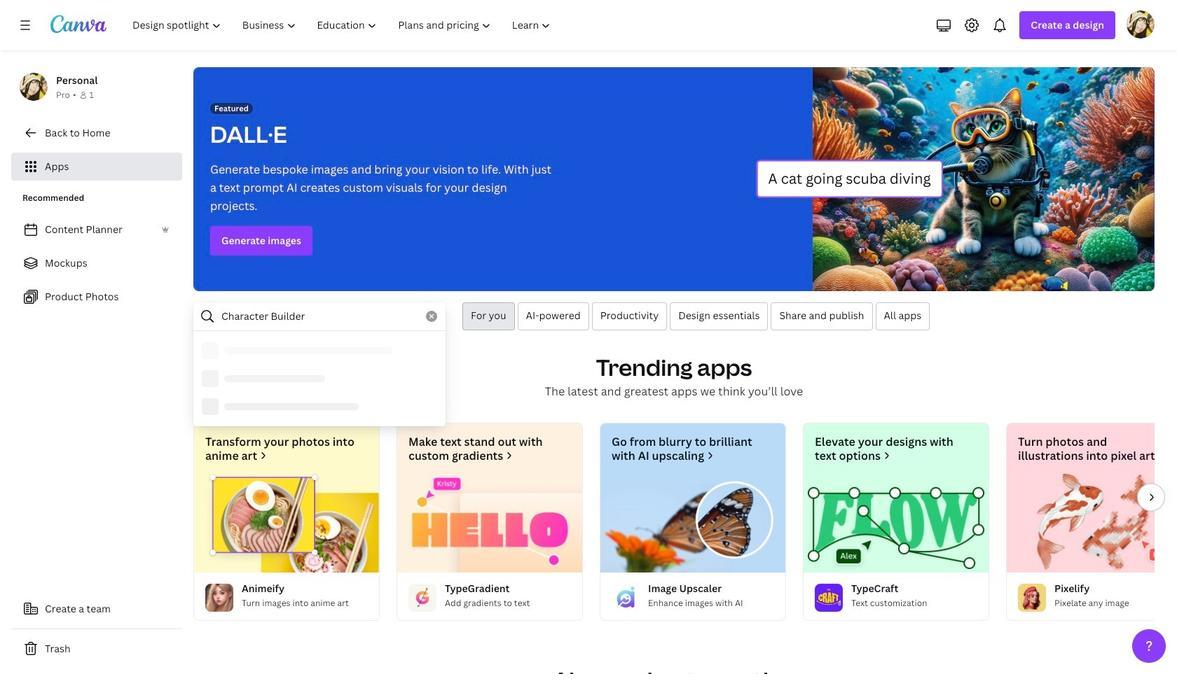 Task type: describe. For each thing, give the bounding box(es) containing it.
animeify image
[[205, 584, 233, 612]]

animeify image
[[194, 474, 379, 573]]

0 vertical spatial pixelify image
[[1007, 474, 1177, 573]]

1 vertical spatial pixelify image
[[1018, 584, 1046, 612]]

1 vertical spatial image upscaler image
[[612, 584, 640, 612]]



Task type: vqa. For each thing, say whether or not it's contained in the screenshot.
And
no



Task type: locate. For each thing, give the bounding box(es) containing it.
0 vertical spatial typecraft image
[[804, 474, 989, 573]]

image upscaler image
[[601, 474, 786, 573], [612, 584, 640, 612]]

stephanie aranda image
[[1127, 11, 1155, 39]]

typegradient image
[[409, 584, 437, 612]]

1 vertical spatial typecraft image
[[815, 584, 843, 612]]

pixelify image
[[1007, 474, 1177, 573], [1018, 584, 1046, 612]]

0 vertical spatial image upscaler image
[[601, 474, 786, 573]]

an image with a cursor next to a text box containing the prompt "a cat going scuba diving" to generate an image. the generated image of a cat doing scuba diving is behind the text box. image
[[756, 67, 1155, 292]]

Input field to search for apps search field
[[221, 303, 418, 330]]

typegradient image
[[397, 474, 582, 573]]

top level navigation element
[[123, 11, 563, 39]]

list
[[11, 216, 182, 311]]

typecraft image
[[804, 474, 989, 573], [815, 584, 843, 612]]



